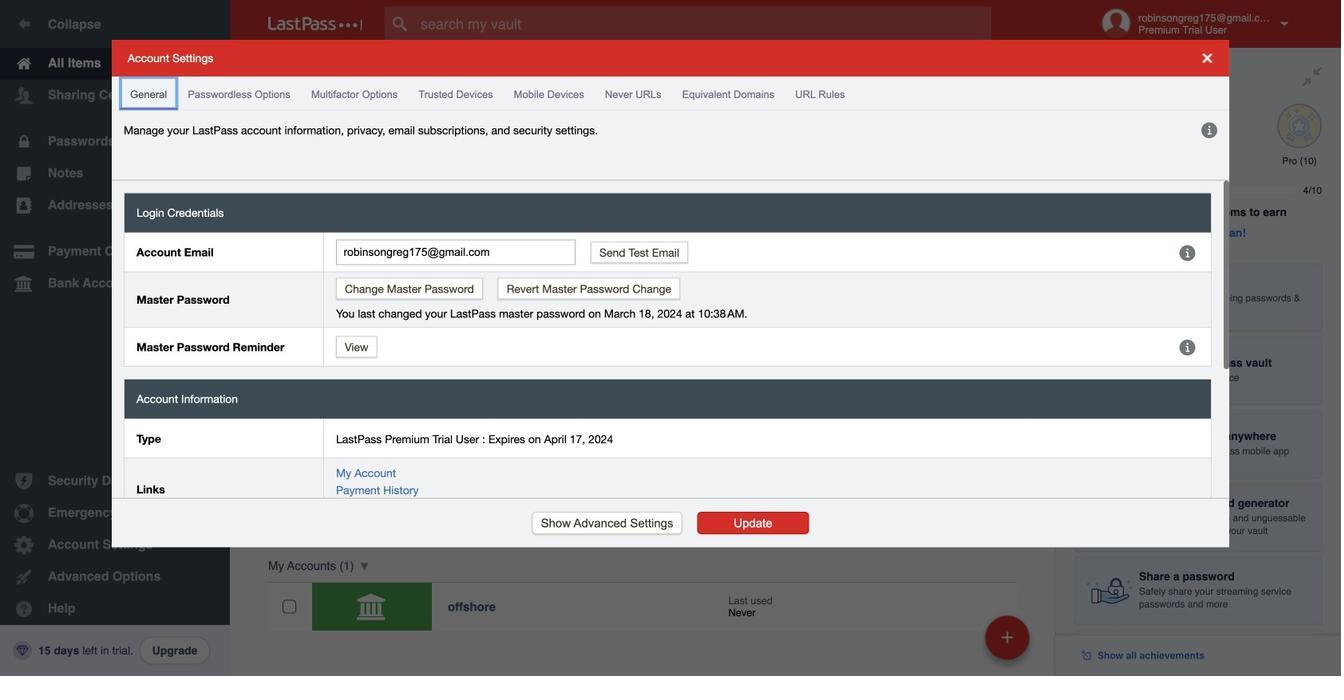 Task type: locate. For each thing, give the bounding box(es) containing it.
vault options navigation
[[230, 48, 1055, 96]]

new item navigation
[[979, 611, 1039, 677]]

lastpass image
[[268, 17, 362, 31]]

search my vault text field
[[385, 6, 1023, 42]]

main navigation navigation
[[0, 0, 230, 677]]



Task type: describe. For each thing, give the bounding box(es) containing it.
new item image
[[1002, 633, 1013, 644]]

Search search field
[[385, 6, 1023, 42]]



